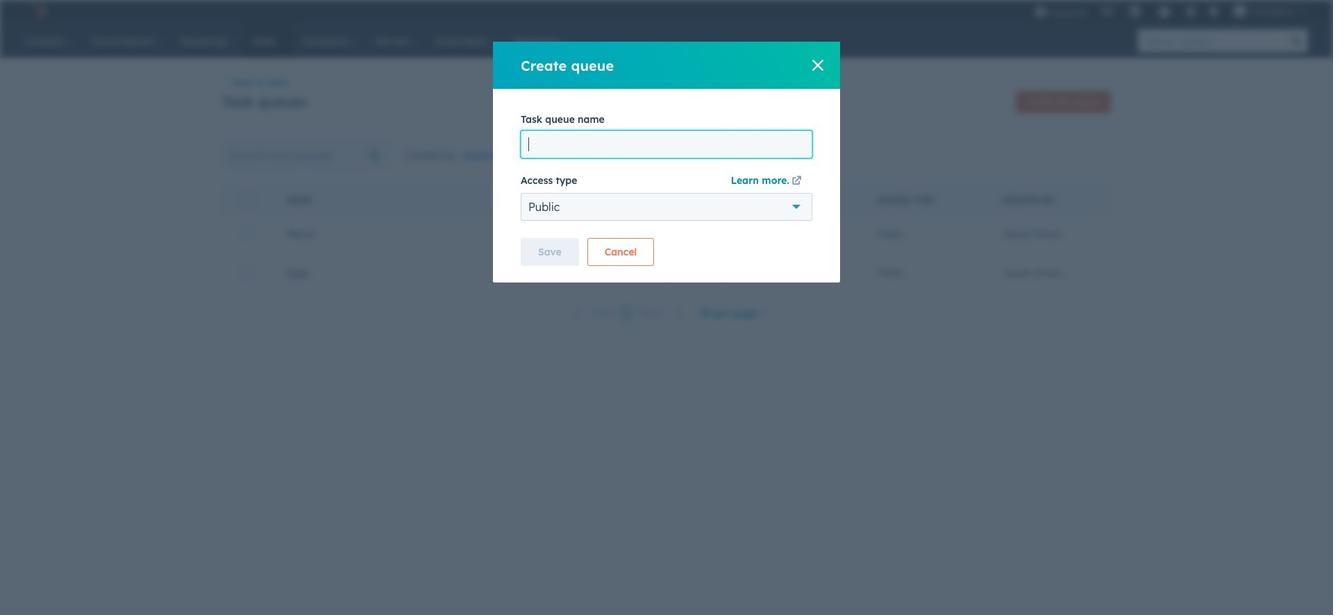 Task type: locate. For each thing, give the bounding box(es) containing it.
banner
[[222, 87, 1112, 113]]

Search task queues search field
[[222, 142, 391, 170]]

pagination navigation
[[566, 304, 692, 322]]

menu
[[1028, 0, 1317, 22]]

link opens in a new window image
[[792, 174, 802, 190], [792, 176, 802, 187]]

1 link opens in a new window image from the top
[[792, 174, 802, 190]]

marketplaces image
[[1130, 6, 1142, 19]]

2 link opens in a new window image from the top
[[792, 176, 802, 187]]

None text field
[[521, 131, 813, 158]]

jacob simon image
[[1234, 5, 1247, 17]]



Task type: vqa. For each thing, say whether or not it's contained in the screenshot.
search hubspot search box
yes



Task type: describe. For each thing, give the bounding box(es) containing it.
Search HubSpot search field
[[1139, 29, 1285, 53]]

close image
[[813, 60, 824, 71]]



